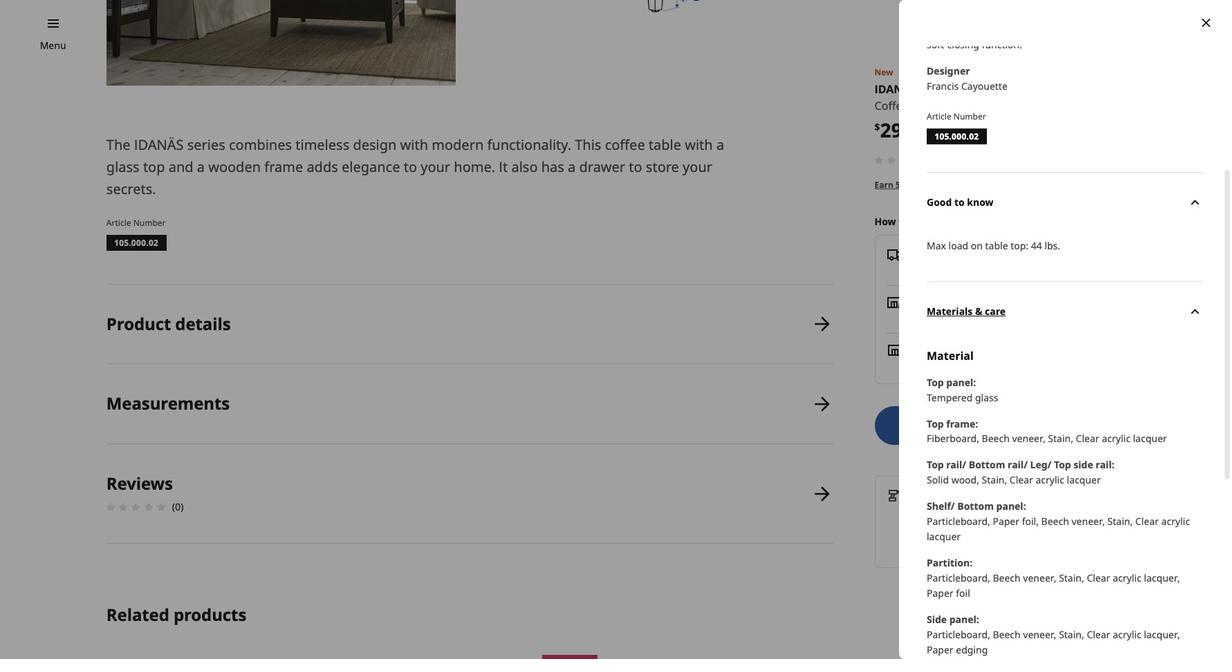 Task type: describe. For each thing, give the bounding box(es) containing it.
panel: inside shelf/ bottom panel: particleboard, paper foil, beech veneer, stain, clear acrylic lacquer
[[996, 500, 1026, 513]]

1 vertical spatial 105.000.02
[[115, 237, 158, 249]]

and inside the drawer close silently and softly, thanks to the integrated soft-closing function.
[[1041, 23, 1058, 36]]

care
[[985, 305, 1006, 318]]

48146 button
[[970, 503, 997, 516]]

function.
[[982, 38, 1022, 51]]

veneer, inside top frame: fiberboard, beech veneer, stain, clear acrylic lacquer
[[1012, 433, 1045, 446]]

105.000.02 inside material document
[[935, 130, 979, 142]]

$33
[[984, 518, 1001, 532]]

wooden
[[208, 157, 261, 176]]

top for top frame: fiberboard, beech veneer, stain, clear acrylic lacquer
[[927, 417, 944, 431]]

beech inside top frame: fiberboard, beech veneer, stain, clear acrylic lacquer
[[982, 433, 1010, 446]]

material dialog
[[899, 0, 1231, 660]]

2 ikea from the left
[[1028, 179, 1047, 191]]

up for pick up at canton, mi
[[932, 310, 945, 323]]

card*.
[[1096, 179, 1122, 191]]

>
[[1155, 179, 1160, 191]]

top frame: fiberboard, beech veneer, stain, clear acrylic lacquer
[[927, 417, 1167, 446]]

canton, mi button for pick up at
[[959, 310, 1008, 323]]

max
[[927, 239, 946, 252]]

design
[[353, 135, 397, 154]]

clear inside top rail/ bottom rail/ leg/ top side rail: solid wood, stain, clear acrylic lacquer
[[1010, 474, 1033, 487]]

lacquer, inside partition: particleboard, beech veneer, stain, clear acrylic lacquer, paper foil
[[1144, 572, 1180, 585]]

mi for in stock at canton, mi
[[998, 358, 1010, 371]]

by
[[960, 488, 971, 501]]

max load on table top: 44 lbs.
[[927, 239, 1060, 252]]

how to get it
[[875, 215, 937, 228]]

1 vertical spatial store
[[923, 343, 948, 356]]

for
[[955, 503, 968, 516]]

side
[[1074, 459, 1093, 472]]

to inside 'dropdown button'
[[954, 196, 965, 209]]

frame:
[[946, 417, 978, 431]]

earn 5% in rewards at ikea using the ikea visa credit card*. details > button
[[875, 179, 1160, 191]]

designer
[[927, 64, 970, 77]]

delivery
[[914, 247, 954, 261]]

reviews heading
[[106, 473, 173, 495]]

to inside the drawer close silently and softly, thanks to the integrated soft-closing function.
[[1124, 23, 1133, 36]]

foil,
[[1022, 516, 1039, 529]]

product
[[106, 312, 171, 335]]

0 vertical spatial review: 0 out of 5 stars. total reviews: 0 image
[[870, 152, 938, 169]]

in store
[[911, 343, 948, 356]]

shelf/ bottom panel: particleboard, paper foil, beech veneer, stain, clear acrylic lacquer
[[927, 500, 1190, 544]]

1 ikea from the left
[[967, 179, 985, 191]]

integrated
[[1153, 23, 1200, 36]]

1 idanäs coffee table, dark brown stained, 31 1/2x31 1/2 " image from the left
[[106, 0, 456, 86]]

1 vertical spatial number
[[133, 217, 166, 229]]

lacquer inside top rail/ bottom rail/ leg/ top side rail: solid wood, stain, clear acrylic lacquer
[[1067, 474, 1101, 487]]

visa
[[1049, 179, 1066, 191]]

44
[[1031, 239, 1042, 252]]

elegance
[[342, 157, 400, 176]]

acrylic inside shelf/ bottom panel: particleboard, paper foil, beech veneer, stain, clear acrylic lacquer
[[1161, 516, 1190, 529]]

(0)
[[172, 501, 184, 514]]

particleboard, inside partition: particleboard, beech veneer, stain, clear acrylic lacquer, paper foil
[[927, 572, 990, 585]]

delivery to 48146
[[914, 247, 997, 261]]

menu button
[[40, 38, 66, 53]]

0 horizontal spatial a
[[197, 157, 205, 176]]

it
[[499, 157, 508, 176]]

francis
[[927, 79, 959, 92]]

timeless
[[295, 135, 349, 154]]

bag
[[1033, 419, 1051, 432]]

details
[[1124, 179, 1153, 191]]

table,
[[911, 98, 940, 114]]

side panel: particleboard, beech veneer, stain, clear acrylic lacquer, paper edging
[[927, 614, 1180, 657]]

1 vertical spatial article
[[106, 217, 131, 229]]

to down coffee
[[629, 157, 642, 176]]

adds
[[307, 157, 338, 176]]

48146 inside assembly by taskrabbit available for 48146 estimated price $33
[[970, 503, 997, 516]]

materials
[[927, 305, 973, 318]]

table inside material document
[[985, 239, 1008, 252]]

new
[[875, 66, 893, 78]]

related
[[106, 604, 169, 627]]

materials & care
[[927, 305, 1006, 318]]

edging
[[956, 644, 988, 657]]

hemnes coffee table, black-brown, 35 3/8x35 3/8 " image
[[760, 656, 964, 660]]

has
[[541, 157, 564, 176]]

bottom inside top rail/ bottom rail/ leg/ top side rail: solid wood, stain, clear acrylic lacquer
[[969, 459, 1005, 472]]

top panel: tempered glass
[[927, 376, 998, 404]]

article inside material document
[[927, 110, 951, 122]]

good to know
[[927, 196, 994, 209]]

frame
[[264, 157, 303, 176]]

stain, inside top frame: fiberboard, beech veneer, stain, clear acrylic lacquer
[[1048, 433, 1073, 446]]

new idanäs coffee table, dark brown stained, $ 299 99
[[875, 66, 1050, 143]]

stock
[[923, 358, 946, 371]]

canton, for in stock at
[[960, 358, 996, 371]]

silently
[[1006, 23, 1039, 36]]

good to know button
[[927, 172, 1203, 233]]

measurements heading
[[106, 392, 230, 415]]

what
[[911, 542, 935, 555]]

taskrabbit
[[974, 488, 1025, 501]]

stain, inside side panel: particleboard, beech veneer, stain, clear acrylic lacquer, paper edging
[[1059, 629, 1084, 642]]

soft-
[[927, 38, 947, 51]]

in for in store
[[911, 343, 921, 356]]

acrylic inside side panel: particleboard, beech veneer, stain, clear acrylic lacquer, paper edging
[[1113, 629, 1141, 642]]

closing
[[947, 38, 979, 51]]

$
[[875, 120, 880, 134]]

menu
[[40, 39, 66, 52]]

estimated
[[911, 518, 957, 532]]

bottom inside shelf/ bottom panel: particleboard, paper foil, beech veneer, stain, clear acrylic lacquer
[[957, 500, 994, 513]]

paper inside side panel: particleboard, beech veneer, stain, clear acrylic lacquer, paper edging
[[927, 644, 953, 657]]

coffee
[[605, 135, 645, 154]]

beech inside shelf/ bottom panel: particleboard, paper foil, beech veneer, stain, clear acrylic lacquer
[[1041, 516, 1069, 529]]

list containing product details
[[102, 285, 833, 545]]

material document
[[899, 0, 1231, 660]]

top:
[[1011, 239, 1028, 252]]

rotate 180 image for care
[[1187, 304, 1203, 320]]

in
[[910, 179, 918, 191]]

particleboard, inside shelf/ bottom panel: particleboard, paper foil, beech veneer, stain, clear acrylic lacquer
[[927, 516, 990, 529]]

at for pick up
[[947, 310, 956, 323]]

1 your from the left
[[421, 157, 450, 176]]

&
[[975, 305, 982, 318]]

details
[[175, 312, 231, 335]]

add
[[999, 419, 1018, 432]]

brown
[[970, 98, 1003, 114]]

and inside the idanäs series combines timeless design with modern functionality. this coffee table with a glass top and a wooden frame adds elegance to your home. it also has a drawer to store your secrets.
[[169, 157, 193, 176]]

veneer, inside shelf/ bottom panel: particleboard, paper foil, beech veneer, stain, clear acrylic lacquer
[[1072, 516, 1105, 529]]

lacquer inside top frame: fiberboard, beech veneer, stain, clear acrylic lacquer
[[1133, 433, 1167, 446]]

reviews
[[106, 473, 173, 495]]

load
[[949, 239, 968, 252]]

99
[[917, 120, 929, 134]]

veneer, inside side panel: particleboard, beech veneer, stain, clear acrylic lacquer, paper edging
[[1023, 629, 1056, 642]]

at for in store
[[949, 358, 958, 371]]

pick for pick up
[[911, 295, 931, 308]]

also
[[511, 157, 538, 176]]

acrylic inside top rail/ bottom rail/ leg/ top side rail: solid wood, stain, clear acrylic lacquer
[[1036, 474, 1064, 487]]

paper inside partition: particleboard, beech veneer, stain, clear acrylic lacquer, paper foil
[[927, 587, 953, 601]]

article number inside material document
[[927, 110, 986, 122]]

what to expect
[[911, 542, 980, 555]]

to left get on the top of page
[[898, 215, 909, 228]]



Task type: vqa. For each thing, say whether or not it's contained in the screenshot.
13 products element
no



Task type: locate. For each thing, give the bounding box(es) containing it.
series
[[187, 135, 225, 154]]

the
[[927, 23, 944, 36], [106, 135, 130, 154]]

0 vertical spatial mi
[[997, 310, 1008, 323]]

coffee
[[875, 98, 908, 114]]

materials & care button
[[927, 281, 1203, 342]]

home.
[[454, 157, 495, 176]]

drawer
[[946, 23, 978, 36], [579, 157, 625, 176]]

at
[[956, 179, 964, 191], [947, 310, 956, 323], [949, 358, 958, 371]]

mi up top panel: tempered glass
[[998, 358, 1010, 371]]

lbs.
[[1045, 239, 1060, 252]]

good
[[927, 196, 952, 209]]

1 vertical spatial article number
[[106, 217, 166, 229]]

0 vertical spatial article
[[927, 110, 951, 122]]

0 vertical spatial 105.000.02
[[935, 130, 979, 142]]

particleboard, up foil
[[927, 572, 990, 585]]

in for in stock at canton, mi
[[911, 358, 920, 371]]

clear inside top frame: fiberboard, beech veneer, stain, clear acrylic lacquer
[[1076, 433, 1099, 446]]

0 horizontal spatial table
[[649, 135, 681, 154]]

1 vertical spatial the
[[1012, 179, 1026, 191]]

1 horizontal spatial glass
[[975, 391, 998, 404]]

panel: up foil,
[[996, 500, 1026, 513]]

panel: down foil
[[949, 614, 979, 627]]

paper left foil
[[927, 587, 953, 601]]

lacquer,
[[1144, 572, 1180, 585], [1144, 629, 1180, 642]]

canton, mi button for in stock at
[[960, 358, 1010, 371]]

drawer inside the drawer close silently and softly, thanks to the integrated soft-closing function.
[[946, 23, 978, 36]]

0 horizontal spatial the
[[1012, 179, 1026, 191]]

top inside top panel: tempered glass
[[927, 376, 944, 389]]

0 horizontal spatial 105.000.02
[[115, 237, 158, 249]]

at left &
[[947, 310, 956, 323]]

2 vertical spatial lacquer
[[927, 531, 961, 544]]

1 horizontal spatial the
[[1135, 23, 1150, 36]]

the left integrated
[[1135, 23, 1150, 36]]

beech inside side panel: particleboard, beech veneer, stain, clear acrylic lacquer, paper edging
[[993, 629, 1021, 642]]

rail/ up wood,
[[946, 459, 966, 472]]

0 vertical spatial glass
[[106, 157, 139, 176]]

products
[[174, 604, 246, 627]]

rotate 180 image for know
[[1187, 194, 1203, 211]]

product details button
[[106, 285, 833, 364]]

veneer, down partition: particleboard, beech veneer, stain, clear acrylic lacquer, paper foil
[[1023, 629, 1056, 642]]

0 horizontal spatial with
[[400, 135, 428, 154]]

mi right &
[[997, 310, 1008, 323]]

0 horizontal spatial drawer
[[579, 157, 625, 176]]

to right elegance
[[404, 157, 417, 176]]

rotate 180 image inside 'good to know' 'dropdown button'
[[1187, 194, 1203, 211]]

0 vertical spatial the
[[1135, 23, 1150, 36]]

and
[[1041, 23, 1058, 36], [169, 157, 193, 176]]

store inside the idanäs series combines timeless design with modern functionality. this coffee table with a glass top and a wooden frame adds elegance to your home. it also has a drawer to store your secrets.
[[646, 157, 679, 176]]

table inside the idanäs series combines timeless design with modern functionality. this coffee table with a glass top and a wooden frame adds elegance to your home. it also has a drawer to store your secrets.
[[649, 135, 681, 154]]

0 horizontal spatial review: 0 out of 5 stars. total reviews: 0 image
[[102, 500, 169, 516]]

0 vertical spatial bottom
[[969, 459, 1005, 472]]

1 vertical spatial the
[[106, 135, 130, 154]]

panel: down 'in stock at canton, mi'
[[946, 376, 976, 389]]

105.000.02
[[935, 130, 979, 142], [115, 237, 158, 249]]

0 vertical spatial idanäs
[[875, 82, 916, 97]]

pick
[[911, 295, 931, 308], [911, 310, 929, 323]]

2 lacquer, from the top
[[1144, 629, 1180, 642]]

the right using
[[1012, 179, 1026, 191]]

stain, down partition: particleboard, beech veneer, stain, clear acrylic lacquer, paper foil
[[1059, 629, 1084, 642]]

0 vertical spatial table
[[649, 135, 681, 154]]

assembly
[[911, 488, 957, 501]]

1 horizontal spatial article number
[[927, 110, 986, 122]]

0 vertical spatial lacquer,
[[1144, 572, 1180, 585]]

bottom up wood,
[[969, 459, 1005, 472]]

panel: for top panel:
[[946, 376, 976, 389]]

canton,
[[959, 310, 994, 323], [960, 358, 996, 371]]

pick up the pick up at canton, mi group
[[911, 295, 931, 308]]

1 horizontal spatial with
[[685, 135, 713, 154]]

particleboard, inside side panel: particleboard, beech veneer, stain, clear acrylic lacquer, paper edging
[[927, 629, 990, 642]]

stain, up taskrabbit
[[982, 474, 1007, 487]]

in stock at canton, mi group
[[911, 358, 1010, 371]]

article down secrets.
[[106, 217, 131, 229]]

paper inside shelf/ bottom panel: particleboard, paper foil, beech veneer, stain, clear acrylic lacquer
[[993, 516, 1019, 529]]

add to bag
[[999, 419, 1051, 432]]

up down "pick up"
[[932, 310, 945, 323]]

wood,
[[951, 474, 979, 487]]

1 horizontal spatial number
[[954, 110, 986, 122]]

paper down side
[[927, 644, 953, 657]]

0 horizontal spatial and
[[169, 157, 193, 176]]

idanäs up 'coffee'
[[875, 82, 916, 97]]

drawer inside the idanäs series combines timeless design with modern functionality. this coffee table with a glass top and a wooden frame adds elegance to your home. it also has a drawer to store your secrets.
[[579, 157, 625, 176]]

top for top panel: tempered glass
[[927, 376, 944, 389]]

1 in from the top
[[911, 343, 921, 356]]

idanäs inside the idanäs series combines timeless design with modern functionality. this coffee table with a glass top and a wooden frame adds elegance to your home. it also has a drawer to store your secrets.
[[134, 135, 184, 154]]

1 horizontal spatial your
[[683, 157, 712, 176]]

measurements
[[106, 392, 230, 415]]

mi
[[997, 310, 1008, 323], [998, 358, 1010, 371]]

solid
[[927, 474, 949, 487]]

and left softly,
[[1041, 23, 1058, 36]]

1 with from the left
[[400, 135, 428, 154]]

idanäs coffee table, dark brown stained, 31 1/2x31 1/2 " image
[[106, 0, 456, 86], [470, 0, 819, 86]]

veneer, down add to bag
[[1012, 433, 1045, 446]]

at right stock
[[949, 358, 958, 371]]

know
[[967, 196, 994, 209]]

idanäs for functionality.
[[134, 135, 184, 154]]

idanäs
[[875, 82, 916, 97], [134, 135, 184, 154]]

glass up frame: at the bottom of the page
[[975, 391, 998, 404]]

1 vertical spatial canton,
[[960, 358, 996, 371]]

combines
[[229, 135, 292, 154]]

stain, inside partition: particleboard, beech veneer, stain, clear acrylic lacquer, paper foil
[[1059, 572, 1084, 585]]

how
[[875, 215, 896, 228]]

tempered
[[927, 391, 973, 404]]

available
[[911, 503, 952, 516]]

2 vertical spatial panel:
[[949, 614, 979, 627]]

the for the idanäs series combines timeless design with modern functionality. this coffee table with a glass top and a wooden frame adds elegance to your home. it also has a drawer to store your secrets.
[[106, 135, 130, 154]]

48146 up the $33
[[970, 503, 997, 516]]

1 vertical spatial canton, mi button
[[960, 358, 1010, 371]]

dark
[[943, 98, 967, 114]]

panel: for side panel:
[[949, 614, 979, 627]]

top up fiberboard,
[[927, 417, 944, 431]]

a
[[716, 135, 724, 154], [197, 157, 205, 176], [568, 157, 576, 176]]

lacquer inside shelf/ bottom panel: particleboard, paper foil, beech veneer, stain, clear acrylic lacquer
[[927, 531, 961, 544]]

0 horizontal spatial rail/
[[946, 459, 966, 472]]

table right on
[[985, 239, 1008, 252]]

up up the pick up at canton, mi group
[[934, 295, 947, 308]]

up
[[934, 295, 947, 308], [932, 310, 945, 323]]

5%
[[896, 179, 908, 191]]

review: 0 out of 5 stars. total reviews: 0 image down the "reviews"
[[102, 500, 169, 516]]

stain, inside shelf/ bottom panel: particleboard, paper foil, beech veneer, stain, clear acrylic lacquer
[[1107, 516, 1133, 529]]

material
[[927, 348, 974, 363]]

number down 'cayouette'
[[954, 110, 986, 122]]

designer francis cayouette
[[927, 64, 1008, 92]]

top left 'side'
[[1054, 459, 1071, 472]]

pick for pick up at canton, mi
[[911, 310, 929, 323]]

top up solid
[[927, 459, 944, 472]]

to
[[1124, 23, 1133, 36], [404, 157, 417, 176], [629, 157, 642, 176], [954, 196, 965, 209], [898, 215, 909, 228], [956, 247, 967, 261], [1020, 419, 1031, 432], [938, 542, 947, 555]]

lacquer
[[1133, 433, 1167, 446], [1067, 474, 1101, 487], [927, 531, 961, 544]]

partition:
[[927, 557, 973, 570]]

1 horizontal spatial the
[[927, 23, 944, 36]]

in stock at canton, mi
[[911, 358, 1010, 371]]

product details
[[106, 312, 231, 335]]

add to bag button
[[875, 406, 1176, 445]]

clear inside shelf/ bottom panel: particleboard, paper foil, beech veneer, stain, clear acrylic lacquer
[[1135, 516, 1159, 529]]

0 vertical spatial pick
[[911, 295, 931, 308]]

the drawer close silently and softly, thanks to the integrated soft-closing function.
[[927, 23, 1200, 51]]

to left on
[[956, 247, 967, 261]]

list
[[102, 285, 833, 545]]

to right good on the right top of the page
[[954, 196, 965, 209]]

1 vertical spatial lacquer
[[1067, 474, 1101, 487]]

number
[[954, 110, 986, 122], [133, 217, 166, 229]]

number down secrets.
[[133, 217, 166, 229]]

0 horizontal spatial article number
[[106, 217, 166, 229]]

to right thanks
[[1124, 23, 1133, 36]]

softly,
[[1061, 23, 1088, 36]]

0 vertical spatial 48146
[[969, 247, 997, 261]]

acrylic inside partition: particleboard, beech veneer, stain, clear acrylic lacquer, paper foil
[[1113, 572, 1141, 585]]

review: 0 out of 5 stars. total reviews: 0 image inside list
[[102, 500, 169, 516]]

pick up
[[911, 295, 947, 308]]

veneer, down foil,
[[1023, 572, 1056, 585]]

on
[[971, 239, 983, 252]]

earn 5% in rewards at ikea using the ikea visa credit card*. details >
[[875, 179, 1160, 191]]

0 horizontal spatial article
[[106, 217, 131, 229]]

glass inside the idanäs series combines timeless design with modern functionality. this coffee table with a glass top and a wooden frame adds elegance to your home. it also has a drawer to store your secrets.
[[106, 157, 139, 176]]

2 pick from the top
[[911, 310, 929, 323]]

review: 0 out of 5 stars. total reviews: 0 image
[[870, 152, 938, 169], [102, 500, 169, 516]]

glass up secrets.
[[106, 157, 139, 176]]

at inside button
[[956, 179, 964, 191]]

1 vertical spatial mi
[[998, 358, 1010, 371]]

1 horizontal spatial drawer
[[946, 23, 978, 36]]

the inside the idanäs series combines timeless design with modern functionality. this coffee table with a glass top and a wooden frame adds elegance to your home. it also has a drawer to store your secrets.
[[106, 135, 130, 154]]

mi for pick up at canton, mi
[[997, 310, 1008, 323]]

1 vertical spatial lacquer,
[[1144, 629, 1180, 642]]

0 vertical spatial rotate 180 image
[[1187, 194, 1203, 211]]

glass inside top panel: tempered glass
[[975, 391, 998, 404]]

what to expect button
[[911, 541, 980, 556]]

with
[[400, 135, 428, 154], [685, 135, 713, 154]]

1 horizontal spatial table
[[985, 239, 1008, 252]]

the inside the drawer close silently and softly, thanks to the integrated soft-closing function.
[[927, 23, 944, 36]]

0 vertical spatial canton,
[[959, 310, 994, 323]]

2 idanäs coffee table, dark brown stained, 31 1/2x31 1/2 " image from the left
[[470, 0, 819, 86]]

paper
[[993, 516, 1019, 529], [927, 587, 953, 601], [927, 644, 953, 657]]

0 vertical spatial up
[[934, 295, 947, 308]]

0 horizontal spatial your
[[421, 157, 450, 176]]

3 particleboard, from the top
[[927, 629, 990, 642]]

side
[[927, 614, 947, 627]]

beech inside partition: particleboard, beech veneer, stain, clear acrylic lacquer, paper foil
[[993, 572, 1021, 585]]

2 particleboard, from the top
[[927, 572, 990, 585]]

to inside button
[[1020, 419, 1031, 432]]

1 vertical spatial drawer
[[579, 157, 625, 176]]

1 vertical spatial and
[[169, 157, 193, 176]]

the for the drawer close silently and softly, thanks to the integrated soft-closing function.
[[927, 23, 944, 36]]

1 horizontal spatial rail/
[[1008, 459, 1028, 472]]

0 vertical spatial article number
[[927, 110, 986, 122]]

trulstorp coffee table, black-brown, 45 1/4x27 1/2 " image
[[542, 656, 746, 660]]

0 vertical spatial the
[[927, 23, 944, 36]]

acrylic inside top frame: fiberboard, beech veneer, stain, clear acrylic lacquer
[[1102, 433, 1131, 446]]

1 horizontal spatial lacquer
[[1067, 474, 1101, 487]]

review: 0 out of 5 stars. total reviews: 0 image up "5%"
[[870, 152, 938, 169]]

earn
[[875, 179, 894, 191]]

ikea left visa
[[1028, 179, 1047, 191]]

2 rotate 180 image from the top
[[1187, 304, 1203, 320]]

0 vertical spatial panel:
[[946, 376, 976, 389]]

2 with from the left
[[685, 135, 713, 154]]

up for pick up
[[934, 295, 947, 308]]

2 vertical spatial at
[[949, 358, 958, 371]]

2 horizontal spatial lacquer
[[1133, 433, 1167, 446]]

price
[[959, 518, 982, 532]]

1 horizontal spatial idanäs
[[875, 82, 916, 97]]

2 rail/ from the left
[[1008, 459, 1028, 472]]

in left stock
[[911, 358, 920, 371]]

2 in from the top
[[911, 358, 920, 371]]

related products
[[106, 604, 246, 627]]

1 horizontal spatial store
[[923, 343, 948, 356]]

1 vertical spatial 48146
[[970, 503, 997, 516]]

0 horizontal spatial lacquer
[[927, 531, 961, 544]]

pick up at canton, mi group
[[911, 310, 1008, 323]]

clear inside side panel: particleboard, beech veneer, stain, clear acrylic lacquer, paper edging
[[1087, 629, 1110, 642]]

48146
[[969, 247, 997, 261], [970, 503, 997, 516]]

credit
[[1068, 179, 1094, 191]]

0 horizontal spatial idanäs coffee table, dark brown stained, 31 1/2x31 1/2 " image
[[106, 0, 456, 86]]

1 horizontal spatial article
[[927, 110, 951, 122]]

1 vertical spatial at
[[947, 310, 956, 323]]

0 vertical spatial and
[[1041, 23, 1058, 36]]

close
[[981, 23, 1004, 36]]

1 vertical spatial panel:
[[996, 500, 1026, 513]]

article number down secrets.
[[106, 217, 166, 229]]

idanäs inside new idanäs coffee table, dark brown stained, $ 299 99
[[875, 82, 916, 97]]

to left bag on the bottom right of the page
[[1020, 419, 1031, 432]]

veneer, down 'side'
[[1072, 516, 1105, 529]]

foil
[[956, 587, 970, 601]]

1 vertical spatial idanäs
[[134, 135, 184, 154]]

top inside top frame: fiberboard, beech veneer, stain, clear acrylic lacquer
[[927, 417, 944, 431]]

0 horizontal spatial ikea
[[967, 179, 985, 191]]

1 vertical spatial rotate 180 image
[[1187, 304, 1203, 320]]

pick down "pick up"
[[911, 310, 929, 323]]

2 your from the left
[[683, 157, 712, 176]]

shelf/
[[927, 500, 955, 513]]

lacquer, inside side panel: particleboard, beech veneer, stain, clear acrylic lacquer, paper edging
[[1144, 629, 1180, 642]]

0 vertical spatial number
[[954, 110, 986, 122]]

canton, for pick up at
[[959, 310, 994, 323]]

to inside "button"
[[938, 542, 947, 555]]

1 lacquer, from the top
[[1144, 572, 1180, 585]]

0 horizontal spatial number
[[133, 217, 166, 229]]

table right coffee
[[649, 135, 681, 154]]

top for top rail/ bottom rail/ leg/ top side rail: solid wood, stain, clear acrylic lacquer
[[927, 459, 944, 472]]

1 horizontal spatial idanäs coffee table, dark brown stained, 31 1/2x31 1/2 " image
[[470, 0, 819, 86]]

top rail/ bottom rail/ leg/ top side rail: solid wood, stain, clear acrylic lacquer
[[927, 459, 1114, 487]]

the idanäs series combines timeless design with modern functionality. this coffee table with a glass top and a wooden frame adds elegance to your home. it also has a drawer to store your secrets.
[[106, 135, 724, 198]]

1 horizontal spatial a
[[568, 157, 576, 176]]

48146 right load
[[969, 247, 997, 261]]

0 horizontal spatial idanäs
[[134, 135, 184, 154]]

0 vertical spatial store
[[646, 157, 679, 176]]

105.000.02 down dark
[[935, 130, 979, 142]]

2 horizontal spatial a
[[716, 135, 724, 154]]

article number down francis
[[927, 110, 986, 122]]

idanäs for 299
[[875, 82, 916, 97]]

cayouette
[[961, 79, 1008, 92]]

clear inside partition: particleboard, beech veneer, stain, clear acrylic lacquer, paper foil
[[1087, 572, 1110, 585]]

store
[[646, 157, 679, 176], [923, 343, 948, 356]]

it
[[929, 215, 937, 228]]

bottom up price
[[957, 500, 994, 513]]

product details heading
[[106, 312, 231, 335]]

the inside button
[[1012, 179, 1026, 191]]

the up secrets.
[[106, 135, 130, 154]]

veneer, inside partition: particleboard, beech veneer, stain, clear acrylic lacquer, paper foil
[[1023, 572, 1056, 585]]

299
[[880, 117, 914, 143]]

top down stock
[[927, 376, 944, 389]]

0 vertical spatial drawer
[[946, 23, 978, 36]]

2 vertical spatial particleboard,
[[927, 629, 990, 642]]

1 vertical spatial table
[[985, 239, 1008, 252]]

thanks
[[1090, 23, 1121, 36]]

in left the material
[[911, 343, 921, 356]]

1 horizontal spatial review: 0 out of 5 stars. total reviews: 0 image
[[870, 152, 938, 169]]

0 vertical spatial particleboard,
[[927, 516, 990, 529]]

0 vertical spatial lacquer
[[1133, 433, 1167, 446]]

partition: particleboard, beech veneer, stain, clear acrylic lacquer, paper foil
[[927, 557, 1180, 601]]

1 vertical spatial in
[[911, 358, 920, 371]]

1 rail/ from the left
[[946, 459, 966, 472]]

panel:
[[946, 376, 976, 389], [996, 500, 1026, 513], [949, 614, 979, 627]]

rotate 180 image
[[1187, 194, 1203, 211], [1187, 304, 1203, 320]]

paper left foil,
[[993, 516, 1019, 529]]

0 vertical spatial canton, mi button
[[959, 310, 1008, 323]]

105.000.02 down secrets.
[[115, 237, 158, 249]]

1 vertical spatial paper
[[927, 587, 953, 601]]

using
[[987, 179, 1010, 191]]

2 vertical spatial paper
[[927, 644, 953, 657]]

1 vertical spatial bottom
[[957, 500, 994, 513]]

at up good to know
[[956, 179, 964, 191]]

drawer down this
[[579, 157, 625, 176]]

1 vertical spatial particleboard,
[[927, 572, 990, 585]]

number inside material document
[[954, 110, 986, 122]]

rewards
[[920, 179, 954, 191]]

0 vertical spatial in
[[911, 343, 921, 356]]

acrylic
[[1102, 433, 1131, 446], [1036, 474, 1064, 487], [1161, 516, 1190, 529], [1113, 572, 1141, 585], [1113, 629, 1141, 642]]

the inside the drawer close silently and softly, thanks to the integrated soft-closing function.
[[1135, 23, 1150, 36]]

and right top
[[169, 157, 193, 176]]

1 particleboard, from the top
[[927, 516, 990, 529]]

rail/ left leg/
[[1008, 459, 1028, 472]]

stain, down bag on the bottom right of the page
[[1048, 433, 1073, 446]]

1 pick from the top
[[911, 295, 931, 308]]

stain, inside top rail/ bottom rail/ leg/ top side rail: solid wood, stain, clear acrylic lacquer
[[982, 474, 1007, 487]]

the up the soft-
[[927, 23, 944, 36]]

1 horizontal spatial ikea
[[1028, 179, 1047, 191]]

idanäs up top
[[134, 135, 184, 154]]

to up partition: at bottom right
[[938, 542, 947, 555]]

1 horizontal spatial 105.000.02
[[935, 130, 979, 142]]

fiberboard,
[[927, 433, 979, 446]]

ikea up know at the top of the page
[[967, 179, 985, 191]]

panel: inside side panel: particleboard, beech veneer, stain, clear acrylic lacquer, paper edging
[[949, 614, 979, 627]]

0 vertical spatial at
[[956, 179, 964, 191]]

1 vertical spatial pick
[[911, 310, 929, 323]]

in
[[911, 343, 921, 356], [911, 358, 920, 371]]

panel: inside top panel: tempered glass
[[946, 376, 976, 389]]

1 horizontal spatial and
[[1041, 23, 1058, 36]]

article down francis
[[927, 110, 951, 122]]

rotate 180 image inside materials & care dropdown button
[[1187, 304, 1203, 320]]

0 horizontal spatial the
[[106, 135, 130, 154]]

1 vertical spatial glass
[[975, 391, 998, 404]]

particleboard, down shelf/
[[927, 516, 990, 529]]

stain, down shelf/ bottom panel: particleboard, paper foil, beech veneer, stain, clear acrylic lacquer
[[1059, 572, 1084, 585]]

1 rotate 180 image from the top
[[1187, 194, 1203, 211]]

pick up at canton, mi
[[911, 310, 1008, 323]]

0 vertical spatial paper
[[993, 516, 1019, 529]]

drawer up closing
[[946, 23, 978, 36]]

stain, down rail:
[[1107, 516, 1133, 529]]

particleboard, up edging
[[927, 629, 990, 642]]

1 vertical spatial up
[[932, 310, 945, 323]]



